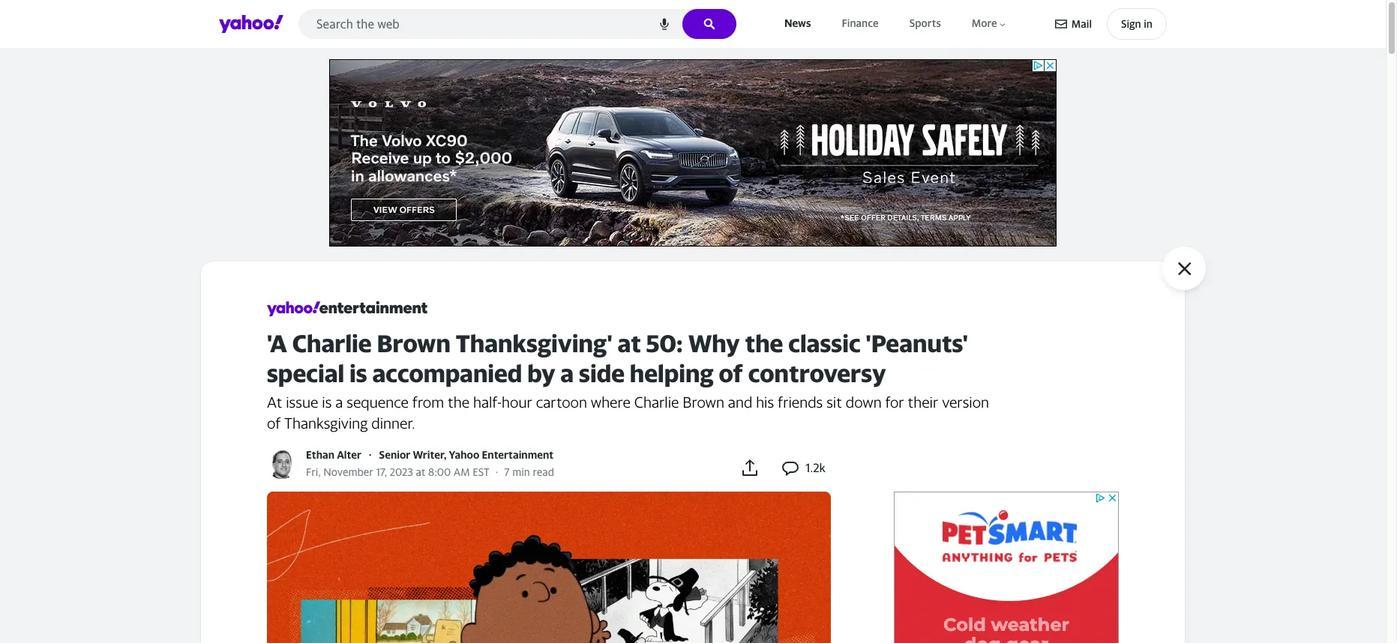 Task type: vqa. For each thing, say whether or not it's contained in the screenshot.
Sign in link
yes



Task type: describe. For each thing, give the bounding box(es) containing it.
in
[[1144, 17, 1153, 30]]

1.2k link
[[782, 458, 826, 479]]

'a charlie brown thanksgiving' at 50: why the classic 'peanuts' special is accompanied by a side helping of controversy article
[[267, 298, 1134, 644]]

sit
[[827, 394, 843, 411]]

news link
[[782, 14, 814, 33]]

senior
[[379, 449, 411, 461]]

and
[[728, 394, 753, 411]]

17,
[[376, 466, 387, 479]]

0 vertical spatial advertisement region
[[329, 59, 1057, 247]]

news
[[785, 17, 811, 30]]

1 horizontal spatial is
[[350, 359, 367, 388]]

sports
[[910, 17, 942, 30]]

special
[[267, 359, 345, 388]]

where
[[591, 394, 631, 411]]

ethan
[[306, 449, 335, 461]]

0 horizontal spatial charlie
[[292, 329, 372, 358]]

writer,
[[413, 449, 447, 461]]

7
[[504, 466, 510, 479]]

search image
[[704, 18, 716, 30]]

0 horizontal spatial a
[[336, 394, 343, 411]]

fri,
[[306, 466, 321, 479]]

thanksgiving'
[[456, 329, 613, 358]]

sign in
[[1122, 17, 1153, 30]]

side
[[579, 359, 625, 388]]

at
[[267, 394, 282, 411]]

issue
[[286, 394, 318, 411]]

at inside "'a charlie brown thanksgiving' at 50: why the classic 'peanuts' special is accompanied by a side helping of controversy at issue is a sequence from the half-hour cartoon where charlie brown and his friends sit down for their version of thanksgiving dinner."
[[618, 329, 641, 358]]

0 vertical spatial a
[[561, 359, 574, 388]]

1.2k
[[806, 461, 826, 476]]

november
[[324, 466, 374, 479]]

ethan alter · senior writer, yahoo entertainment fri, november 17, 2023 at 8:00 am est · 7 min read
[[306, 449, 554, 479]]

1 vertical spatial charlie
[[635, 394, 679, 411]]

2023
[[390, 466, 413, 479]]

yahoo tv image
[[267, 298, 427, 320]]

read
[[533, 466, 554, 479]]

ethan alter image
[[267, 450, 297, 480]]

at inside ethan alter · senior writer, yahoo entertainment fri, november 17, 2023 at 8:00 am est · 7 min read
[[416, 466, 426, 479]]

accompanied
[[373, 359, 522, 388]]

for
[[886, 394, 905, 411]]

alter
[[337, 449, 362, 461]]

min
[[513, 466, 530, 479]]

advertisement region inside 'a charlie brown thanksgiving' at 50: why the classic 'peanuts' special is accompanied by a side helping of controversy article
[[894, 492, 1119, 644]]

dinner.
[[372, 415, 415, 432]]

am
[[454, 466, 470, 479]]

his
[[756, 394, 774, 411]]

finance link
[[839, 14, 882, 33]]

sports link
[[907, 14, 945, 33]]

ethan alter link
[[306, 449, 362, 461]]

half-
[[473, 394, 502, 411]]

'peanuts'
[[866, 329, 969, 358]]

sign in link
[[1107, 8, 1167, 40]]

by
[[528, 359, 556, 388]]

cartoon
[[536, 394, 587, 411]]



Task type: locate. For each thing, give the bounding box(es) containing it.
1 vertical spatial a
[[336, 394, 343, 411]]

1 vertical spatial is
[[322, 394, 332, 411]]

sign
[[1122, 17, 1142, 30]]

yahoo
[[449, 449, 480, 461]]

the right 'why'
[[745, 329, 784, 358]]

toolbar
[[1056, 8, 1167, 40]]

why
[[689, 329, 740, 358]]

charlie down helping
[[635, 394, 679, 411]]

est
[[473, 466, 490, 479]]

entertainment
[[482, 449, 554, 461]]

0 horizontal spatial at
[[416, 466, 426, 479]]

0 vertical spatial at
[[618, 329, 641, 358]]

1 vertical spatial brown
[[683, 394, 725, 411]]

the left the half-
[[448, 394, 470, 411]]

1 vertical spatial at
[[416, 466, 426, 479]]

0 vertical spatial of
[[719, 359, 743, 388]]

1 horizontal spatial a
[[561, 359, 574, 388]]

0 vertical spatial charlie
[[292, 329, 372, 358]]

brown left and
[[683, 394, 725, 411]]

Search query text field
[[299, 9, 737, 39]]

sequence
[[347, 394, 409, 411]]

at
[[618, 329, 641, 358], [416, 466, 426, 479]]

1 vertical spatial ·
[[496, 466, 498, 479]]

is up thanksgiving
[[322, 394, 332, 411]]

charlie
[[292, 329, 372, 358], [635, 394, 679, 411]]

their
[[908, 394, 939, 411]]

advertisement region
[[329, 59, 1057, 247], [894, 492, 1119, 644]]

1 horizontal spatial at
[[618, 329, 641, 358]]

is up sequence
[[350, 359, 367, 388]]

mail
[[1072, 17, 1092, 30]]

friends
[[778, 394, 823, 411]]

1 vertical spatial the
[[448, 394, 470, 411]]

a
[[561, 359, 574, 388], [336, 394, 343, 411]]

more button
[[969, 14, 1011, 33]]

from
[[413, 394, 444, 411]]

1 horizontal spatial brown
[[683, 394, 725, 411]]

at left 50: at the left bottom
[[618, 329, 641, 358]]

thanksgiving
[[284, 415, 368, 432]]

mail link
[[1056, 11, 1092, 38]]

of down at at the left of the page
[[267, 415, 281, 432]]

down
[[846, 394, 882, 411]]

finance
[[842, 17, 879, 30]]

0 vertical spatial is
[[350, 359, 367, 388]]

more
[[972, 17, 998, 30]]

1 vertical spatial of
[[267, 415, 281, 432]]

0 vertical spatial brown
[[377, 329, 451, 358]]

·
[[369, 449, 372, 461], [496, 466, 498, 479]]

1 horizontal spatial of
[[719, 359, 743, 388]]

a right by
[[561, 359, 574, 388]]

classic
[[789, 329, 861, 358]]

brown
[[377, 329, 451, 358], [683, 394, 725, 411]]

'a charlie brown thanksgiving' at 50: why the classic 'peanuts' special is accompanied by a side helping of controversy at issue is a sequence from the half-hour cartoon where charlie brown and his friends sit down for their version of thanksgiving dinner.
[[267, 329, 990, 432]]

None search field
[[299, 9, 737, 44]]

0 horizontal spatial the
[[448, 394, 470, 411]]

1 horizontal spatial charlie
[[635, 394, 679, 411]]

· right the alter
[[369, 449, 372, 461]]

0 horizontal spatial brown
[[377, 329, 451, 358]]

toolbar containing mail
[[1056, 8, 1167, 40]]

of
[[719, 359, 743, 388], [267, 415, 281, 432]]

1 vertical spatial advertisement region
[[894, 492, 1119, 644]]

1 horizontal spatial ·
[[496, 466, 498, 479]]

controversy
[[749, 359, 887, 388]]

version
[[943, 394, 990, 411]]

50:
[[647, 329, 683, 358]]

at left 8:00 at bottom left
[[416, 466, 426, 479]]

0 horizontal spatial is
[[322, 394, 332, 411]]

charlie down yahoo tv image
[[292, 329, 372, 358]]

brown up accompanied at the bottom left of the page
[[377, 329, 451, 358]]

is
[[350, 359, 367, 388], [322, 394, 332, 411]]

hour
[[502, 394, 533, 411]]

8:00
[[428, 466, 451, 479]]

helping
[[630, 359, 714, 388]]

0 horizontal spatial ·
[[369, 449, 372, 461]]

0 vertical spatial the
[[745, 329, 784, 358]]

1 horizontal spatial the
[[745, 329, 784, 358]]

· left '7'
[[496, 466, 498, 479]]

a up thanksgiving
[[336, 394, 343, 411]]

of up and
[[719, 359, 743, 388]]

0 horizontal spatial of
[[267, 415, 281, 432]]

the
[[745, 329, 784, 358], [448, 394, 470, 411]]

'a
[[267, 329, 287, 358]]

0 vertical spatial ·
[[369, 449, 372, 461]]



